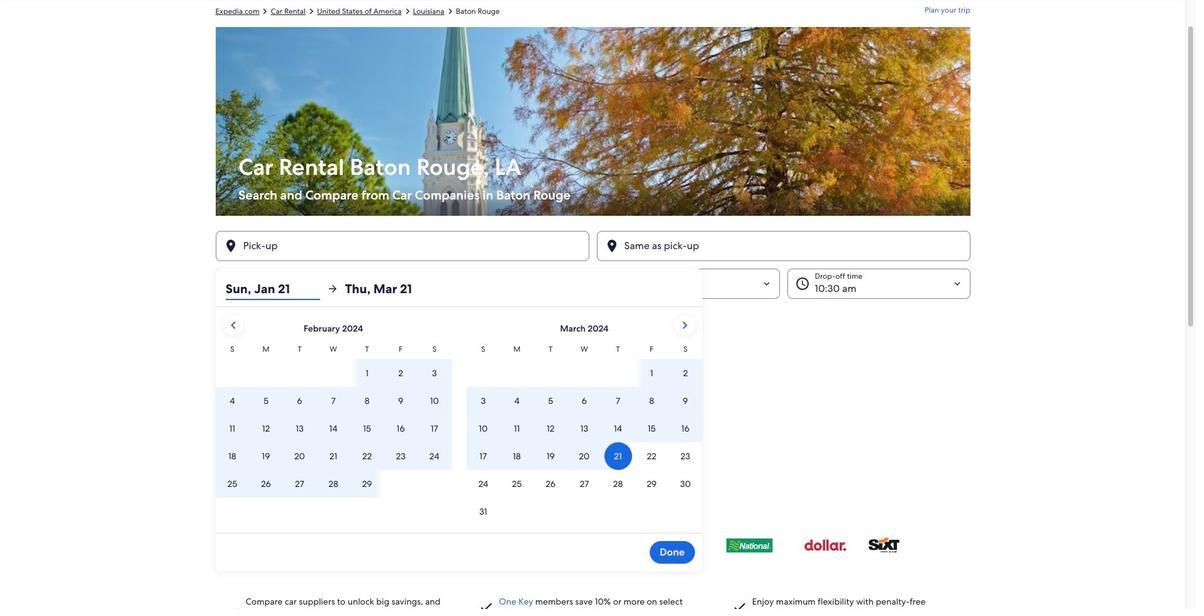 Task type: locate. For each thing, give the bounding box(es) containing it.
0 horizontal spatial directional image
[[306, 6, 317, 17]]

1 directional image from the left
[[306, 6, 317, 17]]

2 horizontal spatial directional image
[[445, 6, 456, 17]]

directional image
[[306, 6, 317, 17], [402, 6, 413, 17], [445, 6, 456, 17]]

car suppliers logo image
[[223, 522, 963, 568]]

1 horizontal spatial directional image
[[402, 6, 413, 17]]



Task type: describe. For each thing, give the bounding box(es) containing it.
directional image
[[260, 6, 271, 17]]

previous month image
[[226, 318, 241, 333]]

2 directional image from the left
[[402, 6, 413, 17]]

next month image
[[677, 318, 692, 333]]

3 directional image from the left
[[445, 6, 456, 17]]



Task type: vqa. For each thing, say whether or not it's contained in the screenshot.
directional icon to the middle
yes



